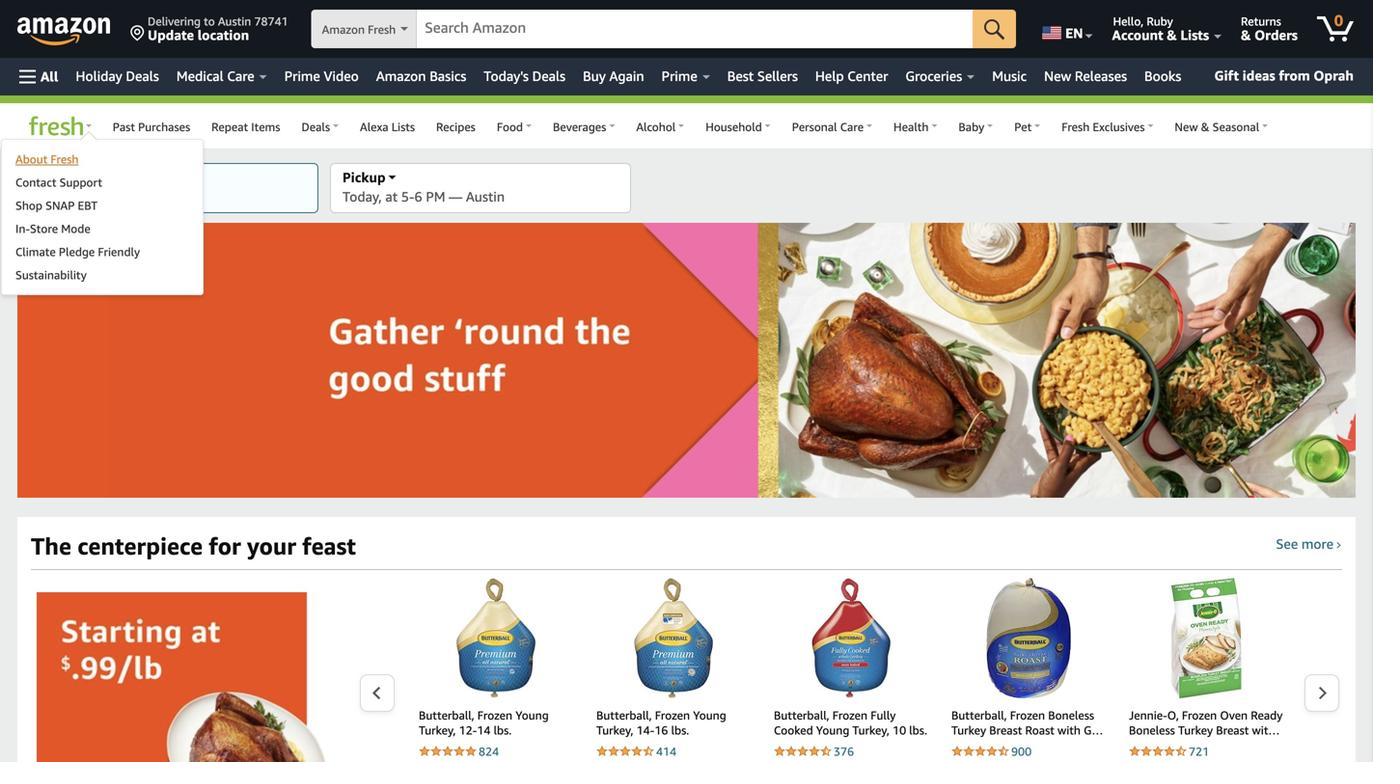 Task type: describe. For each thing, give the bounding box(es) containing it.
the centerpiece for your feast
[[31, 532, 356, 560]]

g…
[[1084, 724, 1104, 738]]

frozen for 16
[[655, 709, 690, 723]]

turkey inside butterball, frozen boneless turkey breast roast with g…
[[952, 724, 987, 738]]

medical
[[177, 68, 224, 84]]

frozen for turkey,
[[833, 709, 868, 723]]

butterball, frozen young turkey, 12-14 lbs.
[[419, 709, 549, 738]]

holiday deals
[[76, 68, 159, 84]]

contact support link
[[15, 175, 189, 190]]

personal care link
[[782, 111, 883, 141]]

young for butterball, frozen young turkey, 14-16 lbs.
[[693, 709, 727, 723]]

see more
[[1277, 536, 1334, 552]]

900
[[1012, 745, 1032, 759]]

recipes
[[436, 120, 476, 134]]

household link
[[695, 111, 782, 141]]

for
[[209, 532, 241, 560]]

desktop image
[[86, 176, 93, 183]]

medical care
[[177, 68, 255, 84]]

past purchases link
[[102, 111, 201, 141]]

ready
[[1251, 709, 1283, 723]]

navigation navigation
[[0, 0, 1374, 304]]

address
[[78, 189, 125, 205]]

center
[[848, 68, 888, 84]]

78741
[[254, 14, 288, 28]]

frozen for 14
[[478, 709, 513, 723]]

butterball, for 12-
[[419, 709, 475, 723]]

shop snap ebt link
[[15, 198, 189, 213]]

beverages
[[553, 120, 607, 134]]

alexa lists
[[360, 120, 415, 134]]

376 link
[[774, 743, 929, 761]]

desktop image
[[389, 176, 396, 183]]

pledge
[[59, 245, 95, 259]]

Search Amazon text field
[[417, 11, 973, 47]]

list containing butterball, frozen young turkey, 12-14 lbs.
[[396, 578, 1374, 763]]

items
[[251, 120, 280, 134]]

alexa lists link
[[349, 111, 426, 141]]

amazon fresh logo image
[[25, 116, 83, 140]]

721 link
[[1129, 743, 1284, 761]]

breast inside butterball, frozen boneless turkey breast roast with g…
[[990, 724, 1023, 738]]

care for medical care
[[227, 68, 255, 84]]

wit…
[[1253, 724, 1280, 738]]

food link
[[486, 111, 542, 141]]

721
[[1189, 745, 1210, 759]]

help
[[816, 68, 844, 84]]

butterball, frozen boneless turkey breast roast with g… link
[[952, 709, 1106, 742]]

butterball, frozen fully cooked young turkey, 10 lbs. image
[[811, 578, 892, 699]]

turkey, for butterball, frozen young turkey, 14-16 lbs.
[[597, 724, 634, 738]]

friendly
[[98, 245, 140, 259]]

jennie-o, frozen oven ready boneless turkey breast wit… link
[[1129, 709, 1284, 742]]

buy again link
[[574, 63, 653, 90]]

amazon fresh
[[322, 23, 396, 36]]

buy
[[583, 68, 606, 84]]

music
[[993, 68, 1027, 84]]

groceries
[[906, 68, 963, 84]]

butterball, frozen boneless turkey breast roast with gravy packet, 3lbs. image
[[987, 578, 1071, 699]]

the
[[31, 532, 71, 560]]

deals link
[[291, 111, 349, 141]]

—
[[449, 189, 463, 205]]

new releases
[[1045, 68, 1128, 84]]

gift ideas from oprah link
[[1207, 64, 1362, 89]]

in-store mode link
[[15, 221, 189, 236]]

shop
[[15, 199, 42, 212]]

butterball, frozen young turkey, 12-14 lbs. image
[[456, 578, 536, 699]]

boneless inside jennie-o, frozen oven ready boneless turkey breast wit…
[[1129, 724, 1176, 738]]

purchases
[[138, 120, 190, 134]]

frozen for roast
[[1010, 709, 1045, 723]]

video
[[324, 68, 359, 84]]

in-
[[15, 222, 30, 236]]

buy again
[[583, 68, 644, 84]]

prime video link
[[276, 63, 368, 90]]

mode
[[61, 222, 90, 236]]

butterball, frozen young turkey, 12-14 lbs. link
[[419, 709, 573, 742]]

returns & orders
[[1241, 14, 1298, 43]]

austin inside delivering to austin 78741 update location
[[218, 14, 251, 28]]

lbs. for 16
[[671, 724, 689, 738]]

breast inside jennie-o, frozen oven ready boneless turkey breast wit…
[[1216, 724, 1249, 738]]

& for returns
[[1241, 27, 1251, 43]]

orders
[[1255, 27, 1298, 43]]

personal care
[[792, 120, 864, 134]]

previous image
[[372, 686, 382, 701]]

books link
[[1136, 63, 1190, 90]]

jennie-o, frozen oven ready boneless turkey breast with gravy packet, 2.75 lb image
[[1171, 578, 1242, 699]]

amazon basics link
[[368, 63, 475, 90]]

amazon for amazon fresh
[[322, 23, 365, 36]]

prime for prime video
[[284, 68, 320, 84]]

delivering to austin 78741 update location
[[148, 14, 288, 43]]

today's
[[484, 68, 529, 84]]

repeat
[[212, 120, 248, 134]]

best sellers
[[728, 68, 798, 84]]

new
[[1045, 68, 1072, 84]]

climate
[[15, 245, 56, 259]]

health
[[894, 120, 929, 134]]

personal
[[792, 120, 837, 134]]

amazon image
[[17, 17, 111, 46]]

feast
[[302, 532, 356, 560]]

414
[[656, 745, 677, 759]]

more
[[1302, 536, 1334, 552]]

ruby
[[1147, 14, 1174, 28]]

en link
[[1031, 5, 1102, 53]]

about
[[15, 153, 48, 166]]



Task type: locate. For each thing, give the bounding box(es) containing it.
new releases link
[[1036, 63, 1136, 90]]

5-
[[401, 189, 415, 205]]

young up 376
[[816, 724, 850, 738]]

deals right today's
[[532, 68, 566, 84]]

o,
[[1168, 709, 1179, 723]]

& for account
[[1167, 27, 1177, 43]]

turkey up the 721
[[1179, 724, 1213, 738]]

turkey, left 14-
[[597, 724, 634, 738]]

releases
[[1075, 68, 1128, 84]]

turkey,
[[419, 724, 456, 738], [597, 724, 634, 738], [853, 724, 890, 738]]

1 lbs. from the left
[[494, 724, 512, 738]]

account
[[1113, 27, 1164, 43]]

2 prime from the left
[[662, 68, 698, 84]]

14-
[[637, 724, 655, 738]]

1 horizontal spatial lists
[[1181, 27, 1210, 43]]

1 vertical spatial fresh
[[51, 153, 79, 166]]

choose address
[[30, 189, 125, 205]]

turkey, inside butterball, frozen fully cooked young turkey, 10 lbs.
[[853, 724, 890, 738]]

turkey, for butterball, frozen young turkey, 12-14 lbs.
[[419, 724, 456, 738]]

0 vertical spatial austin
[[218, 14, 251, 28]]

turkey, inside the butterball, frozen young turkey, 14-16 lbs.
[[597, 724, 634, 738]]

0 horizontal spatial amazon
[[322, 23, 365, 36]]

gift
[[1215, 68, 1239, 83]]

beverages link
[[542, 111, 626, 141]]

butterball, for breast
[[952, 709, 1007, 723]]

2 breast from the left
[[1216, 724, 1249, 738]]

2 lbs. from the left
[[671, 724, 689, 738]]

&
[[1167, 27, 1177, 43], [1241, 27, 1251, 43]]

about fresh link
[[15, 152, 189, 167]]

0 vertical spatial boneless
[[1049, 709, 1095, 723]]

1 horizontal spatial young
[[693, 709, 727, 723]]

prime left video
[[284, 68, 320, 84]]

4 butterball, from the left
[[952, 709, 1007, 723]]

care right medical
[[227, 68, 255, 84]]

fresh inside search field
[[368, 23, 396, 36]]

1 turkey from the left
[[952, 724, 987, 738]]

pickup
[[343, 169, 386, 185]]

0 horizontal spatial turkey
[[952, 724, 987, 738]]

0 vertical spatial lists
[[1181, 27, 1210, 43]]

care right personal
[[841, 120, 864, 134]]

1 & from the left
[[1167, 27, 1177, 43]]

butterball, inside butterball, frozen fully cooked young turkey, 10 lbs.
[[774, 709, 830, 723]]

fresh for about
[[51, 153, 79, 166]]

1 horizontal spatial austin
[[466, 189, 505, 205]]

2 & from the left
[[1241, 27, 1251, 43]]

amazon up video
[[322, 23, 365, 36]]

butterball, up cooked
[[774, 709, 830, 723]]

3 turkey, from the left
[[853, 724, 890, 738]]

past
[[113, 120, 135, 134]]

14
[[477, 724, 491, 738]]

butterball, for young
[[774, 709, 830, 723]]

frozen inside the butterball, frozen young turkey, 12-14 lbs.
[[478, 709, 513, 723]]

2 frozen from the left
[[655, 709, 690, 723]]

0 horizontal spatial lists
[[392, 120, 415, 134]]

roast
[[1026, 724, 1055, 738]]

0 horizontal spatial fresh
[[51, 153, 79, 166]]

0 horizontal spatial turkey,
[[419, 724, 456, 738]]

store
[[30, 222, 58, 236]]

0 horizontal spatial prime
[[284, 68, 320, 84]]

returns
[[1241, 14, 1282, 28]]

1 horizontal spatial &
[[1241, 27, 1251, 43]]

amazon inside the amazon fresh search field
[[322, 23, 365, 36]]

lbs. right 14
[[494, 724, 512, 738]]

butterball, inside the butterball, frozen young turkey, 14-16 lbs.
[[597, 709, 652, 723]]

basics
[[430, 68, 467, 84]]

1 horizontal spatial turkey,
[[597, 724, 634, 738]]

deals for holiday deals
[[126, 68, 159, 84]]

1 frozen from the left
[[478, 709, 513, 723]]

lbs. inside the butterball, frozen young turkey, 14-16 lbs.
[[671, 724, 689, 738]]

900 link
[[952, 743, 1106, 761]]

to
[[204, 14, 215, 28]]

frozen inside jennie-o, frozen oven ready boneless turkey breast wit…
[[1182, 709, 1217, 723]]

1 vertical spatial care
[[841, 120, 864, 134]]

frozen inside the butterball, frozen young turkey, 14-16 lbs.
[[655, 709, 690, 723]]

butterball, up 14-
[[597, 709, 652, 723]]

turkey, inside the butterball, frozen young turkey, 12-14 lbs.
[[419, 724, 456, 738]]

young up the 824 link
[[516, 709, 549, 723]]

amazon for amazon basics
[[376, 68, 426, 84]]

climate pledge friendly link
[[15, 244, 189, 260]]

see
[[1277, 536, 1299, 552]]

0 horizontal spatial young
[[516, 709, 549, 723]]

prime
[[284, 68, 320, 84], [662, 68, 698, 84]]

young
[[516, 709, 549, 723], [693, 709, 727, 723], [816, 724, 850, 738]]

young up 414 link in the bottom of the page
[[693, 709, 727, 723]]

contact
[[15, 176, 56, 189]]

recipes link
[[426, 111, 486, 141]]

prime link
[[653, 63, 719, 90]]

deals for today's deals
[[532, 68, 566, 84]]

2 turkey, from the left
[[597, 724, 634, 738]]

Amazon Fresh search field
[[311, 10, 1017, 50]]

4 frozen from the left
[[1010, 709, 1045, 723]]

fresh up delivery
[[51, 153, 79, 166]]

1 butterball, from the left
[[419, 709, 475, 723]]

0 horizontal spatial &
[[1167, 27, 1177, 43]]

lbs. inside the butterball, frozen young turkey, 12-14 lbs.
[[494, 724, 512, 738]]

& inside returns & orders
[[1241, 27, 1251, 43]]

holiday
[[76, 68, 122, 84]]

gather 'round the good stuff image
[[17, 223, 1356, 498]]

1 prime from the left
[[284, 68, 320, 84]]

824 link
[[419, 743, 573, 761]]

1 horizontal spatial breast
[[1216, 724, 1249, 738]]

butterball, frozen fully cooked young turkey, 10 lbs. link
[[774, 709, 929, 742]]

lbs. inside butterball, frozen fully cooked young turkey, 10 lbs.
[[910, 724, 928, 738]]

prime video
[[284, 68, 359, 84]]

1 vertical spatial boneless
[[1129, 724, 1176, 738]]

butterball, frozen young turkey, 14-16 lbs. image
[[634, 578, 713, 699]]

lbs. right 16
[[671, 724, 689, 738]]

ideas
[[1243, 68, 1276, 83]]

12-
[[459, 724, 477, 738]]

butterball, frozen young turkey, 14-16 lbs. link
[[597, 709, 751, 742]]

butterball, up 12-
[[419, 709, 475, 723]]

2 turkey from the left
[[1179, 724, 1213, 738]]

young inside the butterball, frozen young turkey, 12-14 lbs.
[[516, 709, 549, 723]]

1 horizontal spatial amazon
[[376, 68, 426, 84]]

1 turkey, from the left
[[419, 724, 456, 738]]

2 horizontal spatial young
[[816, 724, 850, 738]]

alexa
[[360, 120, 389, 134]]

lists right "alexa"
[[392, 120, 415, 134]]

2 horizontal spatial turkey,
[[853, 724, 890, 738]]

turkey up the 900 link
[[952, 724, 987, 738]]

past purchases
[[113, 120, 190, 134]]

1 breast from the left
[[990, 724, 1023, 738]]

frozen inside butterball, frozen fully cooked young turkey, 10 lbs.
[[833, 709, 868, 723]]

pm
[[426, 189, 445, 205]]

boneless inside butterball, frozen boneless turkey breast roast with g…
[[1049, 709, 1095, 723]]

boneless up with in the right bottom of the page
[[1049, 709, 1095, 723]]

lbs.
[[494, 724, 512, 738], [671, 724, 689, 738], [910, 724, 928, 738]]

again
[[610, 68, 644, 84]]

butterball, frozen boneless turkey breast roast with g…
[[952, 709, 1104, 738]]

& left orders
[[1241, 27, 1251, 43]]

1 vertical spatial amazon
[[376, 68, 426, 84]]

1 horizontal spatial lbs.
[[671, 724, 689, 738]]

breast up 900
[[990, 724, 1023, 738]]

frozen up 16
[[655, 709, 690, 723]]

at
[[386, 189, 398, 205]]

butterball, for 14-
[[597, 709, 652, 723]]

support
[[59, 176, 102, 189]]

lists right ruby
[[1181, 27, 1210, 43]]

lbs. for 14
[[494, 724, 512, 738]]

care for personal care
[[841, 120, 864, 134]]

1 horizontal spatial fresh
[[368, 23, 396, 36]]

see more link
[[1277, 535, 1343, 554]]

today,
[[343, 189, 382, 205]]

fresh up amazon basics
[[368, 23, 396, 36]]

414 link
[[597, 743, 751, 761]]

2 horizontal spatial lbs.
[[910, 724, 928, 738]]

alcohol link
[[626, 111, 695, 141]]

prime for prime
[[662, 68, 698, 84]]

frozen left fully
[[833, 709, 868, 723]]

deals right holiday
[[126, 68, 159, 84]]

today's deals
[[484, 68, 566, 84]]

1 horizontal spatial care
[[841, 120, 864, 134]]

1 horizontal spatial boneless
[[1129, 724, 1176, 738]]

frozen inside butterball, frozen boneless turkey breast roast with g…
[[1010, 709, 1045, 723]]

0 horizontal spatial austin
[[218, 14, 251, 28]]

0 horizontal spatial breast
[[990, 724, 1023, 738]]

butterball, up the 900 link
[[952, 709, 1007, 723]]

today, at 5-6 pm — austin
[[343, 189, 505, 205]]

0 vertical spatial care
[[227, 68, 255, 84]]

fresh inside about fresh contact support shop snap ebt in-store mode climate pledge friendly sustainability
[[51, 153, 79, 166]]

books
[[1145, 68, 1182, 84]]

1 horizontal spatial prime
[[662, 68, 698, 84]]

list
[[396, 578, 1374, 763]]

0 horizontal spatial lbs.
[[494, 724, 512, 738]]

turkey inside jennie-o, frozen oven ready boneless turkey breast wit…
[[1179, 724, 1213, 738]]

376
[[834, 745, 854, 759]]

help center
[[816, 68, 888, 84]]

0 horizontal spatial care
[[227, 68, 255, 84]]

0 vertical spatial amazon
[[322, 23, 365, 36]]

3 lbs. from the left
[[910, 724, 928, 738]]

en
[[1066, 25, 1084, 41]]

update
[[148, 27, 194, 43]]

centerpiece
[[77, 532, 203, 560]]

hello,
[[1113, 14, 1144, 28]]

turkey, left 12-
[[419, 724, 456, 738]]

frozen
[[478, 709, 513, 723], [655, 709, 690, 723], [833, 709, 868, 723], [1010, 709, 1045, 723], [1182, 709, 1217, 723]]

None submit
[[973, 10, 1017, 48]]

1 vertical spatial austin
[[466, 189, 505, 205]]

breast down oven
[[1216, 724, 1249, 738]]

your
[[247, 532, 296, 560]]

next image
[[1318, 686, 1328, 701]]

butterball, inside the butterball, frozen young turkey, 12-14 lbs.
[[419, 709, 475, 723]]

3 frozen from the left
[[833, 709, 868, 723]]

amazon inside amazon basics link
[[376, 68, 426, 84]]

frozen up 14
[[478, 709, 513, 723]]

deals right items
[[302, 120, 330, 134]]

frozen up roast
[[1010, 709, 1045, 723]]

sustainability
[[15, 268, 87, 282]]

butterball, inside butterball, frozen boneless turkey breast roast with g…
[[952, 709, 1007, 723]]

austin right —
[[466, 189, 505, 205]]

turkey, down fully
[[853, 724, 890, 738]]

1 horizontal spatial deals
[[302, 120, 330, 134]]

3 butterball, from the left
[[774, 709, 830, 723]]

delivering
[[148, 14, 201, 28]]

5 frozen from the left
[[1182, 709, 1217, 723]]

0 horizontal spatial deals
[[126, 68, 159, 84]]

0 vertical spatial fresh
[[368, 23, 396, 36]]

young inside the butterball, frozen young turkey, 14-16 lbs.
[[693, 709, 727, 723]]

2 butterball, from the left
[[597, 709, 652, 723]]

cooked
[[774, 724, 813, 738]]

boneless down jennie-
[[1129, 724, 1176, 738]]

none submit inside the amazon fresh search field
[[973, 10, 1017, 48]]

0 horizontal spatial boneless
[[1049, 709, 1095, 723]]

delivery
[[30, 169, 83, 185]]

amazon left 'basics' at left top
[[376, 68, 426, 84]]

& right account
[[1167, 27, 1177, 43]]

food
[[497, 120, 523, 134]]

2 horizontal spatial deals
[[532, 68, 566, 84]]

jennie-
[[1129, 709, 1168, 723]]

fresh for amazon
[[368, 23, 396, 36]]

1 horizontal spatial turkey
[[1179, 724, 1213, 738]]

location
[[198, 27, 249, 43]]

824
[[479, 745, 499, 759]]

frozen right o, at the right
[[1182, 709, 1217, 723]]

austin right to
[[218, 14, 251, 28]]

young inside butterball, frozen fully cooked young turkey, 10 lbs.
[[816, 724, 850, 738]]

young for butterball, frozen young turkey, 12-14 lbs.
[[516, 709, 549, 723]]

16
[[655, 724, 668, 738]]

care
[[227, 68, 255, 84], [841, 120, 864, 134]]

prime down the amazon fresh search field
[[662, 68, 698, 84]]

gift ideas from oprah
[[1215, 68, 1354, 83]]

lbs. right 10
[[910, 724, 928, 738]]

1 vertical spatial lists
[[392, 120, 415, 134]]

fresh
[[368, 23, 396, 36], [51, 153, 79, 166]]

butterball,
[[419, 709, 475, 723], [597, 709, 652, 723], [774, 709, 830, 723], [952, 709, 1007, 723]]



Task type: vqa. For each thing, say whether or not it's contained in the screenshot.
Hello, Ruby
yes



